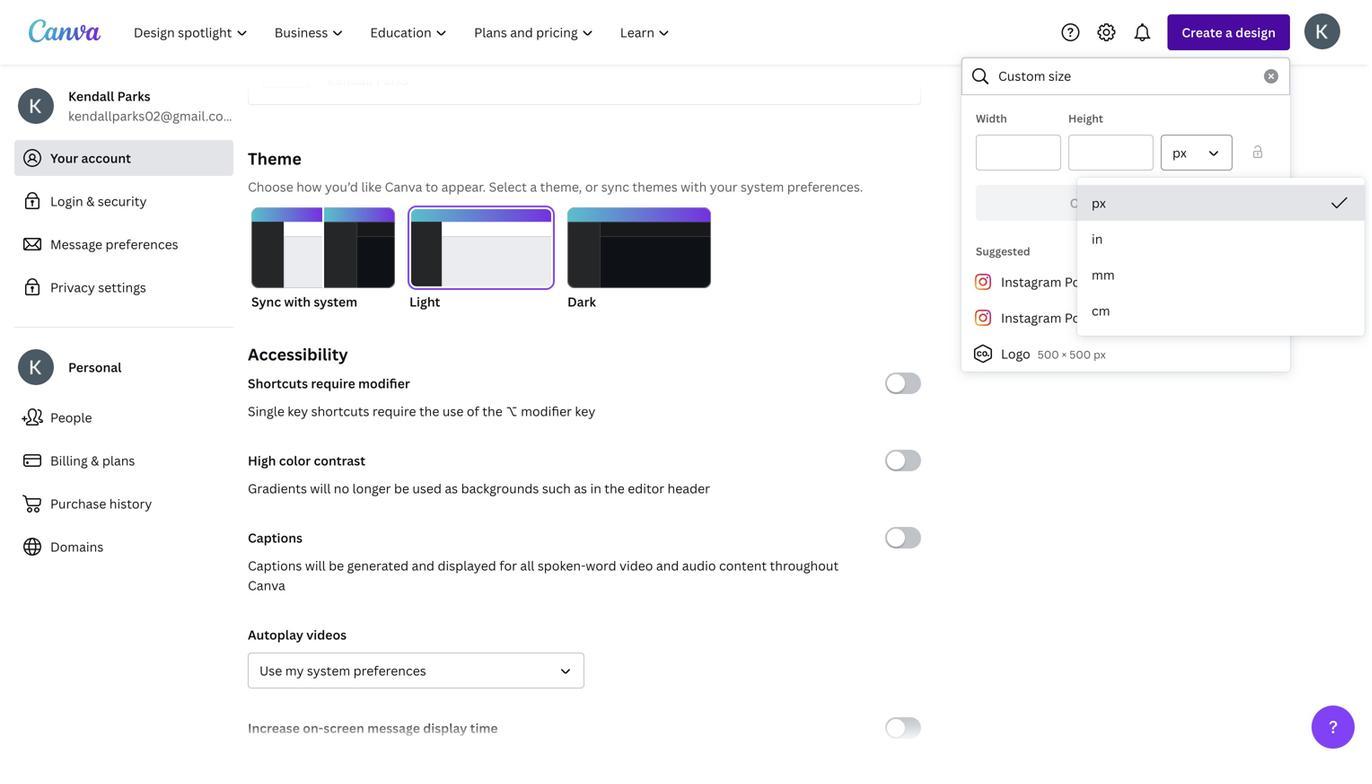 Task type: vqa. For each thing, say whether or not it's contained in the screenshot.
OUR at the top right of the page
no



Task type: describe. For each thing, give the bounding box(es) containing it.
2 and from the left
[[656, 557, 679, 574]]

message
[[50, 236, 102, 253]]

shortcuts require modifier
[[248, 375, 410, 392]]

instagram post (square) link
[[962, 264, 1291, 300]]

will for no
[[310, 480, 331, 497]]

cm option
[[1078, 293, 1365, 329]]

your
[[710, 178, 738, 195]]

on-
[[303, 720, 324, 737]]

your account
[[50, 150, 131, 167]]

1 horizontal spatial be
[[394, 480, 409, 497]]

kendall for kendall parks
[[328, 71, 373, 88]]

mm button
[[1078, 257, 1365, 293]]

theme choose how you'd like canva to appear. select a theme, or sync themes with your system preferences.
[[248, 148, 864, 195]]

login & security link
[[14, 183, 234, 219]]

width
[[976, 111, 1008, 126]]

instagram for instagram post (square)
[[1001, 273, 1062, 291]]

themes
[[633, 178, 678, 195]]

screen
[[324, 720, 364, 737]]

(portrait)
[[1095, 309, 1150, 326]]

logo
[[1001, 345, 1031, 362]]

single key shortcuts require the use of the ⌥ modifier key
[[248, 403, 596, 420]]

captions for captions
[[248, 529, 303, 547]]

security
[[98, 193, 147, 210]]

autoplay videos
[[248, 626, 347, 644]]

personal
[[68, 359, 122, 376]]

px inside logo 500 × 500 px
[[1094, 347, 1106, 362]]

1 as from the left
[[445, 480, 458, 497]]

generated
[[347, 557, 409, 574]]

create new design button
[[976, 185, 1276, 221]]

new
[[1114, 194, 1139, 212]]

login & security
[[50, 193, 147, 210]]

account
[[81, 150, 131, 167]]

audio
[[682, 557, 716, 574]]

kendallparks02@gmail.com
[[68, 107, 235, 124]]

height
[[1069, 111, 1104, 126]]

high color contrast
[[248, 452, 366, 469]]

such
[[542, 480, 571, 497]]

use my system preferences
[[260, 662, 426, 679]]

video
[[620, 557, 653, 574]]

instagram post (square)
[[1001, 273, 1146, 291]]

you'd
[[325, 178, 358, 195]]

your
[[50, 150, 78, 167]]

preferences.
[[787, 178, 864, 195]]

in inside in button
[[1092, 230, 1103, 247]]

0 vertical spatial px
[[1173, 144, 1187, 161]]

billing & plans
[[50, 452, 135, 469]]

canva inside captions will be generated and displayed for all spoken-word video and audio content throughout canva
[[248, 577, 285, 594]]

high
[[248, 452, 276, 469]]

px option
[[1078, 185, 1365, 221]]

create for create a design
[[1182, 24, 1223, 41]]

instagram post (portrait) link
[[962, 300, 1291, 336]]

dark
[[568, 293, 596, 310]]

message preferences
[[50, 236, 178, 253]]

or
[[585, 178, 598, 195]]

header
[[668, 480, 710, 497]]

used
[[413, 480, 442, 497]]

create a design
[[1182, 24, 1276, 41]]

& for billing
[[91, 452, 99, 469]]

sync with system
[[251, 293, 358, 310]]

privacy settings link
[[14, 269, 234, 305]]

in option
[[1078, 221, 1365, 257]]

⌥
[[506, 403, 518, 420]]

post for (portrait)
[[1065, 309, 1092, 326]]

like
[[361, 178, 382, 195]]

history
[[109, 495, 152, 512]]

kendall parks kendallparks02@gmail.com
[[68, 88, 235, 124]]

px button
[[1078, 185, 1365, 221]]

instagram for instagram post (portrait)
[[1001, 309, 1062, 326]]

gradients will no longer be used as backgrounds such as in the editor header
[[248, 480, 710, 497]]

your account link
[[14, 140, 234, 176]]

word
[[586, 557, 617, 574]]

message
[[367, 720, 420, 737]]

will for be
[[305, 557, 326, 574]]

mm option
[[1078, 257, 1365, 293]]

privacy settings
[[50, 279, 146, 296]]

Search search field
[[999, 59, 1254, 93]]

2 as from the left
[[574, 480, 587, 497]]

purchase history
[[50, 495, 152, 512]]

units: px list box
[[1078, 185, 1365, 329]]

theme
[[248, 148, 302, 170]]

cm
[[1092, 302, 1111, 319]]

1 key from the left
[[288, 403, 308, 420]]

how
[[297, 178, 322, 195]]

parks for kendall parks
[[376, 71, 409, 88]]

create a design button
[[1168, 14, 1291, 50]]

people
[[50, 409, 92, 426]]

2 500 from the left
[[1070, 347, 1091, 362]]



Task type: locate. For each thing, give the bounding box(es) containing it.
1 vertical spatial in
[[590, 480, 602, 497]]

1 vertical spatial design
[[1142, 194, 1182, 212]]

0 horizontal spatial key
[[288, 403, 308, 420]]

of
[[467, 403, 479, 420]]

captions down gradients
[[248, 529, 303, 547]]

1 vertical spatial create
[[1070, 194, 1111, 212]]

longer
[[353, 480, 391, 497]]

billing & plans link
[[14, 443, 234, 479]]

the
[[419, 403, 440, 420], [483, 403, 503, 420], [605, 480, 625, 497]]

1 vertical spatial system
[[314, 293, 358, 310]]

create
[[1182, 24, 1223, 41], [1070, 194, 1111, 212]]

require right shortcuts
[[373, 403, 416, 420]]

0 horizontal spatial preferences
[[106, 236, 178, 253]]

(square)
[[1095, 273, 1146, 291]]

and
[[412, 557, 435, 574], [656, 557, 679, 574]]

instagram
[[1001, 273, 1062, 291], [1001, 309, 1062, 326]]

design left kendall parks icon
[[1236, 24, 1276, 41]]

Dark button
[[568, 207, 711, 312]]

Height number field
[[1080, 136, 1142, 170]]

key
[[288, 403, 308, 420], [575, 403, 596, 420]]

preferences up message
[[354, 662, 426, 679]]

with inside theme choose how you'd like canva to appear. select a theme, or sync themes with your system preferences.
[[681, 178, 707, 195]]

editor
[[628, 480, 665, 497]]

2 post from the top
[[1065, 309, 1092, 326]]

1 vertical spatial with
[[284, 293, 311, 310]]

design
[[1236, 24, 1276, 41], [1142, 194, 1182, 212]]

1 vertical spatial a
[[530, 178, 537, 195]]

1 horizontal spatial the
[[483, 403, 503, 420]]

will left the no
[[310, 480, 331, 497]]

1 vertical spatial modifier
[[521, 403, 572, 420]]

canva up autoplay
[[248, 577, 285, 594]]

autoplay
[[248, 626, 303, 644]]

sync
[[602, 178, 630, 195]]

0 vertical spatial will
[[310, 480, 331, 497]]

to
[[426, 178, 438, 195]]

a inside theme choose how you'd like canva to appear. select a theme, or sync themes with your system preferences.
[[530, 178, 537, 195]]

500 right × on the right
[[1070, 347, 1091, 362]]

color
[[279, 452, 311, 469]]

0 horizontal spatial 500
[[1038, 347, 1060, 362]]

captions
[[248, 529, 303, 547], [248, 557, 302, 574]]

as right used
[[445, 480, 458, 497]]

instagram post (portrait)
[[1001, 309, 1150, 326]]

Use my system preferences button
[[248, 653, 585, 689]]

and left 'displayed'
[[412, 557, 435, 574]]

Width number field
[[988, 136, 1050, 170]]

key right ⌥
[[575, 403, 596, 420]]

design for create a design
[[1236, 24, 1276, 41]]

0 vertical spatial post
[[1065, 273, 1092, 291]]

1 horizontal spatial parks
[[376, 71, 409, 88]]

captions up autoplay
[[248, 557, 302, 574]]

the left ⌥
[[483, 403, 503, 420]]

0 vertical spatial system
[[741, 178, 784, 195]]

design inside button
[[1142, 194, 1182, 212]]

parks up kendallparks02@gmail.com
[[117, 88, 151, 105]]

kendall for kendall parks kendallparks02@gmail.com
[[68, 88, 114, 105]]

spoken-
[[538, 557, 586, 574]]

Units: px button
[[1161, 135, 1233, 171]]

1 500 from the left
[[1038, 347, 1060, 362]]

kendall up your account
[[68, 88, 114, 105]]

captions inside captions will be generated and displayed for all spoken-word video and audio content throughout canva
[[248, 557, 302, 574]]

0 horizontal spatial canva
[[248, 577, 285, 594]]

1 horizontal spatial canva
[[385, 178, 422, 195]]

1 vertical spatial captions
[[248, 557, 302, 574]]

suggested
[[976, 244, 1031, 259]]

purchase history link
[[14, 486, 234, 522]]

privacy
[[50, 279, 95, 296]]

& right login
[[86, 193, 95, 210]]

throughout
[[770, 557, 839, 574]]

1 vertical spatial require
[[373, 403, 416, 420]]

with left your
[[681, 178, 707, 195]]

1 vertical spatial &
[[91, 452, 99, 469]]

parks
[[376, 71, 409, 88], [117, 88, 151, 105]]

be left used
[[394, 480, 409, 497]]

canva
[[385, 178, 422, 195], [248, 577, 285, 594]]

2 horizontal spatial the
[[605, 480, 625, 497]]

0 vertical spatial design
[[1236, 24, 1276, 41]]

1 horizontal spatial as
[[574, 480, 587, 497]]

content
[[719, 557, 767, 574]]

choose
[[248, 178, 294, 195]]

system right your
[[741, 178, 784, 195]]

0 vertical spatial modifier
[[358, 375, 410, 392]]

instagram down the suggested
[[1001, 273, 1062, 291]]

0 horizontal spatial the
[[419, 403, 440, 420]]

& for login
[[86, 193, 95, 210]]

logo 500 × 500 px
[[1001, 345, 1106, 362]]

kendall down top level navigation element
[[328, 71, 373, 88]]

1 vertical spatial canva
[[248, 577, 285, 594]]

px up px option
[[1173, 144, 1187, 161]]

1 horizontal spatial a
[[1226, 24, 1233, 41]]

preferences inside message preferences link
[[106, 236, 178, 253]]

1 horizontal spatial create
[[1182, 24, 1223, 41]]

as
[[445, 480, 458, 497], [574, 480, 587, 497]]

1 vertical spatial preferences
[[354, 662, 426, 679]]

be inside captions will be generated and displayed for all spoken-word video and audio content throughout canva
[[329, 557, 344, 574]]

design for create new design
[[1142, 194, 1182, 212]]

1 captions from the top
[[248, 529, 303, 547]]

use
[[260, 662, 282, 679]]

1 horizontal spatial require
[[373, 403, 416, 420]]

2 captions from the top
[[248, 557, 302, 574]]

500
[[1038, 347, 1060, 362], [1070, 347, 1091, 362]]

billing
[[50, 452, 88, 469]]

create up search search box
[[1182, 24, 1223, 41]]

0 horizontal spatial in
[[590, 480, 602, 497]]

1 post from the top
[[1065, 273, 1092, 291]]

will inside captions will be generated and displayed for all spoken-word video and audio content throughout canva
[[305, 557, 326, 574]]

1 vertical spatial will
[[305, 557, 326, 574]]

1 horizontal spatial preferences
[[354, 662, 426, 679]]

Light button
[[410, 207, 553, 312]]

0 vertical spatial require
[[311, 375, 355, 392]]

shortcuts
[[248, 375, 308, 392]]

as right such on the bottom of the page
[[574, 480, 587, 497]]

canva left 'to'
[[385, 178, 422, 195]]

kendall inside "kendall parks kendallparks02@gmail.com"
[[68, 88, 114, 105]]

be left the generated
[[329, 557, 344, 574]]

light
[[410, 293, 440, 310]]

2 key from the left
[[575, 403, 596, 420]]

0 vertical spatial with
[[681, 178, 707, 195]]

single
[[248, 403, 285, 420]]

purchase
[[50, 495, 106, 512]]

2 instagram from the top
[[1001, 309, 1062, 326]]

top level navigation element
[[122, 14, 686, 50]]

0 horizontal spatial parks
[[117, 88, 151, 105]]

create for create new design
[[1070, 194, 1111, 212]]

create inside button
[[1070, 194, 1111, 212]]

500 left × on the right
[[1038, 347, 1060, 362]]

and right video
[[656, 557, 679, 574]]

plans
[[102, 452, 135, 469]]

0 vertical spatial &
[[86, 193, 95, 210]]

post left mm
[[1065, 273, 1092, 291]]

sync
[[251, 293, 281, 310]]

design right new
[[1142, 194, 1182, 212]]

my
[[285, 662, 304, 679]]

kendall
[[328, 71, 373, 88], [68, 88, 114, 105]]

0 vertical spatial a
[[1226, 24, 1233, 41]]

all
[[520, 557, 535, 574]]

preferences inside use my system preferences button
[[354, 662, 426, 679]]

display
[[423, 720, 467, 737]]

kendall parks
[[328, 71, 409, 88]]

&
[[86, 193, 95, 210], [91, 452, 99, 469]]

require
[[311, 375, 355, 392], [373, 403, 416, 420]]

1 instagram from the top
[[1001, 273, 1062, 291]]

with inside button
[[284, 293, 311, 310]]

0 horizontal spatial as
[[445, 480, 458, 497]]

system up accessibility
[[314, 293, 358, 310]]

modifier up single key shortcuts require the use of the ⌥ modifier key
[[358, 375, 410, 392]]

1 horizontal spatial key
[[575, 403, 596, 420]]

in button
[[1078, 221, 1365, 257]]

1 vertical spatial px
[[1092, 194, 1106, 212]]

preferences down login & security link
[[106, 236, 178, 253]]

1 horizontal spatial kendall
[[328, 71, 373, 88]]

0 horizontal spatial kendall
[[68, 88, 114, 105]]

people link
[[14, 400, 234, 436]]

shortcuts
[[311, 403, 370, 420]]

system for use my system preferences
[[307, 662, 350, 679]]

2 vertical spatial px
[[1094, 347, 1106, 362]]

system for sync with system
[[314, 293, 358, 310]]

0 horizontal spatial modifier
[[358, 375, 410, 392]]

px
[[1173, 144, 1187, 161], [1092, 194, 1106, 212], [1094, 347, 1106, 362]]

parks down top level navigation element
[[376, 71, 409, 88]]

Sync with system button
[[251, 207, 395, 312]]

a inside dropdown button
[[1226, 24, 1233, 41]]

appear.
[[441, 178, 486, 195]]

1 vertical spatial instagram
[[1001, 309, 1062, 326]]

1 vertical spatial post
[[1065, 309, 1092, 326]]

the left 'editor'
[[605, 480, 625, 497]]

px right × on the right
[[1094, 347, 1106, 362]]

system inside theme choose how you'd like canva to appear. select a theme, or sync themes with your system preferences.
[[741, 178, 784, 195]]

domains
[[50, 538, 104, 556]]

in
[[1092, 230, 1103, 247], [590, 480, 602, 497]]

px inside option
[[1092, 194, 1106, 212]]

cm button
[[1078, 293, 1365, 329]]

backgrounds
[[461, 480, 539, 497]]

kendall parks image
[[1305, 13, 1341, 49]]

0 vertical spatial captions
[[248, 529, 303, 547]]

0 vertical spatial preferences
[[106, 236, 178, 253]]

accessibility
[[248, 344, 348, 366]]

modifier
[[358, 375, 410, 392], [521, 403, 572, 420]]

videos
[[306, 626, 347, 644]]

message preferences link
[[14, 226, 234, 262]]

create inside dropdown button
[[1182, 24, 1223, 41]]

captions for captions will be generated and displayed for all spoken-word video and audio content throughout canva
[[248, 557, 302, 574]]

in up mm
[[1092, 230, 1103, 247]]

the left "use"
[[419, 403, 440, 420]]

2 vertical spatial system
[[307, 662, 350, 679]]

displayed
[[438, 557, 496, 574]]

1 horizontal spatial modifier
[[521, 403, 572, 420]]

canva inside theme choose how you'd like canva to appear. select a theme, or sync themes with your system preferences.
[[385, 178, 422, 195]]

create left new
[[1070, 194, 1111, 212]]

mm
[[1092, 266, 1115, 283]]

select
[[489, 178, 527, 195]]

1 vertical spatial be
[[329, 557, 344, 574]]

list
[[962, 264, 1291, 372]]

post for (square)
[[1065, 273, 1092, 291]]

design inside dropdown button
[[1236, 24, 1276, 41]]

1 horizontal spatial design
[[1236, 24, 1276, 41]]

1 horizontal spatial 500
[[1070, 347, 1091, 362]]

0 horizontal spatial and
[[412, 557, 435, 574]]

require up shortcuts
[[311, 375, 355, 392]]

parks inside "kendall parks kendallparks02@gmail.com"
[[117, 88, 151, 105]]

will
[[310, 480, 331, 497], [305, 557, 326, 574]]

increase
[[248, 720, 300, 737]]

settings
[[98, 279, 146, 296]]

for
[[500, 557, 517, 574]]

list containing instagram post (square)
[[962, 264, 1291, 372]]

0 horizontal spatial with
[[284, 293, 311, 310]]

post left cm
[[1065, 309, 1092, 326]]

0 vertical spatial in
[[1092, 230, 1103, 247]]

create new design
[[1070, 194, 1182, 212]]

login
[[50, 193, 83, 210]]

theme,
[[540, 178, 582, 195]]

in right such on the bottom of the page
[[590, 480, 602, 497]]

0 horizontal spatial require
[[311, 375, 355, 392]]

with right sync in the top left of the page
[[284, 293, 311, 310]]

px left new
[[1092, 194, 1106, 212]]

1 and from the left
[[412, 557, 435, 574]]

0 vertical spatial canva
[[385, 178, 422, 195]]

1 horizontal spatial and
[[656, 557, 679, 574]]

0 horizontal spatial a
[[530, 178, 537, 195]]

0 vertical spatial instagram
[[1001, 273, 1062, 291]]

a
[[1226, 24, 1233, 41], [530, 178, 537, 195]]

key right single
[[288, 403, 308, 420]]

0 vertical spatial be
[[394, 480, 409, 497]]

0 horizontal spatial create
[[1070, 194, 1111, 212]]

0 horizontal spatial design
[[1142, 194, 1182, 212]]

gradients
[[248, 480, 307, 497]]

instagram up the logo
[[1001, 309, 1062, 326]]

with
[[681, 178, 707, 195], [284, 293, 311, 310]]

1 horizontal spatial with
[[681, 178, 707, 195]]

domains link
[[14, 529, 234, 565]]

will left the generated
[[305, 557, 326, 574]]

0 vertical spatial create
[[1182, 24, 1223, 41]]

system
[[741, 178, 784, 195], [314, 293, 358, 310], [307, 662, 350, 679]]

system right my
[[307, 662, 350, 679]]

modifier right ⌥
[[521, 403, 572, 420]]

post
[[1065, 273, 1092, 291], [1065, 309, 1092, 326]]

1 horizontal spatial in
[[1092, 230, 1103, 247]]

no
[[334, 480, 349, 497]]

parks for kendall parks kendallparks02@gmail.com
[[117, 88, 151, 105]]

0 horizontal spatial be
[[329, 557, 344, 574]]

& left plans
[[91, 452, 99, 469]]



